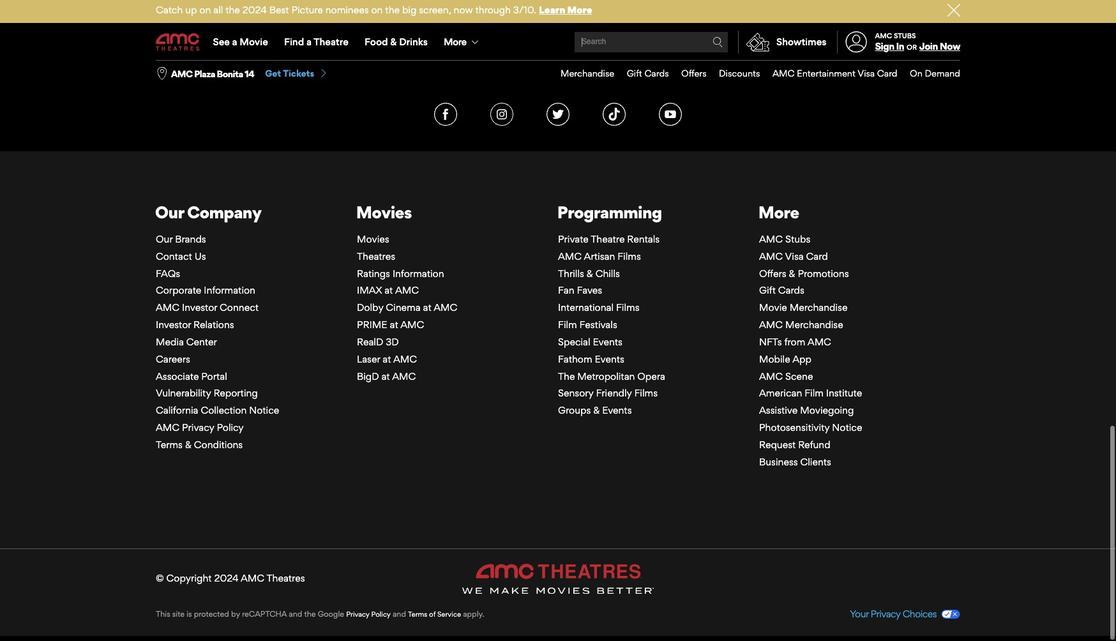 Task type: vqa. For each thing, say whether or not it's contained in the screenshot.
Private Theatre Rentals Amc Artisan Films Thrills & Chills Fan Faves International Films Film Festivals Special Events Fathom Events The Metropolitan Opera Sensory Friendly Films Groups & Events
yes



Task type: describe. For each thing, give the bounding box(es) containing it.
gift inside amc stubs amc visa card offers & promotions gift cards movie merchandise amc merchandise nfts from amc mobile app amc scene american film institute assistive moviegoing photosensitivity notice request refund business clients
[[759, 287, 776, 299]]

amc down mobile
[[759, 373, 783, 385]]

google
[[318, 612, 344, 622]]

amc artisan films link
[[558, 253, 641, 265]]

apply.
[[463, 612, 485, 622]]

sign in or join amc stubs element
[[837, 27, 961, 63]]

terms inside our brands contact us faqs corporate information amc investor connect investor relations media center careers associate portal vulnerability reporting california collection notice amc privacy policy terms & conditions
[[156, 441, 183, 453]]

3d
[[386, 338, 399, 351]]

business clients link
[[759, 458, 832, 471]]

movies theatres ratings information imax at amc dolby cinema at amc prime at amc reald 3d laser at amc bigd at amc
[[357, 236, 458, 385]]

imax at amc link
[[357, 287, 419, 299]]

amc tiktok image
[[603, 105, 626, 128]]

0 horizontal spatial the
[[226, 6, 240, 19]]

4450
[[845, 59, 871, 71]]

0 horizontal spatial theatres
[[267, 575, 305, 587]]

more inside button
[[444, 38, 467, 50]]

see a movie link
[[205, 27, 276, 63]]

your privacy choices
[[850, 611, 937, 623]]

& down sensory friendly films link
[[593, 407, 600, 419]]

amc up recaptcha
[[241, 575, 264, 587]]

vulnerability reporting link
[[156, 390, 258, 402]]

card inside menu
[[877, 70, 898, 81]]

2000
[[770, 41, 799, 54]]

international films link
[[558, 304, 640, 316]]

amc merchandise link
[[759, 321, 843, 333]]

amc down dolby cinema at amc link
[[401, 321, 424, 333]]

2 and from the left
[[393, 612, 406, 622]]

the
[[558, 373, 575, 385]]

©
[[156, 575, 164, 587]]

catch up on all the 2024 best picture nominees on the big screen, now through 3/10. learn more
[[156, 6, 592, 19]]

2 vertical spatial events
[[602, 407, 632, 419]]

us inside our brands contact us faqs corporate information amc investor connect investor relations media center careers associate portal vulnerability reporting california collection notice amc privacy policy terms & conditions
[[195, 253, 206, 265]]

2 vertical spatial films
[[635, 390, 658, 402]]

our brands contact us faqs corporate information amc investor connect investor relations media center careers associate portal vulnerability reporting california collection notice amc privacy policy terms & conditions
[[156, 236, 279, 453]]

movies for movies
[[356, 204, 412, 225]]

1 and from the left
[[289, 612, 302, 622]]

choices
[[903, 611, 937, 623]]

fan
[[558, 287, 575, 299]]

0 vertical spatial films
[[618, 253, 641, 265]]

on
[[910, 70, 923, 81]]

consumer privacy act opt-out icon image
[[941, 613, 961, 622]]

scene
[[786, 373, 813, 385]]

prime
[[357, 321, 387, 333]]

2024 inside footer
[[214, 575, 239, 587]]

more button
[[436, 27, 489, 63]]

promotions
[[798, 270, 849, 282]]

site
[[172, 612, 185, 622]]

american film institute link
[[759, 390, 862, 402]]

get tickets
[[265, 70, 314, 81]]

refund
[[798, 441, 831, 453]]

0 vertical spatial events
[[593, 338, 623, 351]]

& inside our brands contact us faqs corporate information amc investor connect investor relations media center careers associate portal vulnerability reporting california collection notice amc privacy policy terms & conditions
[[185, 441, 192, 453]]

2 horizontal spatial the
[[385, 6, 400, 19]]

more inside footer
[[759, 204, 799, 225]]

262-
[[822, 59, 845, 71]]

request refund link
[[759, 441, 831, 453]]

your
[[850, 611, 869, 623]]

at right cinema
[[423, 304, 432, 316]]

fathom
[[558, 356, 592, 368]]

1 vertical spatial investor
[[156, 321, 191, 333]]

2 horizontal spatial privacy
[[871, 611, 901, 623]]

amc down amc stubs link
[[759, 253, 783, 265]]

faqs link
[[156, 270, 180, 282]]

nfts
[[759, 338, 782, 351]]

cards inside amc stubs amc visa card offers & promotions gift cards movie merchandise amc merchandise nfts from amc mobile app amc scene american film institute assistive moviegoing photosensitivity notice request refund business clients
[[778, 287, 805, 299]]

our for our company
[[155, 204, 184, 225]]

groups & events link
[[558, 407, 632, 419]]

amc stubs amc visa card offers & promotions gift cards movie merchandise amc merchandise nfts from amc mobile app amc scene american film institute assistive moviegoing photosensitivity notice request refund business clients
[[759, 236, 862, 471]]

entertainment
[[797, 70, 856, 81]]

see a movie
[[213, 38, 268, 50]]

mobile app link
[[759, 356, 812, 368]]

stubs for in
[[894, 34, 916, 43]]

information inside movies theatres ratings information imax at amc dolby cinema at amc prime at amc reald 3d laser at amc bigd at amc
[[393, 270, 444, 282]]

0 vertical spatial contact
[[155, 16, 257, 50]]

us inside call us (913) 213-2000 guest services: 877-262-4450
[[745, 24, 758, 37]]

fan faves link
[[558, 287, 602, 299]]

our for our brands contact us faqs corporate information amc investor connect investor relations media center careers associate portal vulnerability reporting california collection notice amc privacy policy terms & conditions
[[156, 236, 173, 248]]

amc inside the amc stubs sign in or join now
[[875, 34, 892, 43]]

reald
[[357, 338, 383, 351]]

cookie consent banner dialog
[[0, 607, 1116, 641]]

faqs
[[156, 270, 180, 282]]

theatre for amc
[[476, 24, 516, 37]]

app
[[793, 356, 812, 368]]

best
[[269, 6, 289, 19]]

amc right cinema
[[434, 304, 458, 316]]

2 on from the left
[[371, 6, 383, 19]]

showtimes link
[[738, 33, 827, 56]]

at up 3d at bottom left
[[390, 321, 398, 333]]

at down laser at amc link
[[382, 373, 390, 385]]

66211
[[513, 59, 541, 71]]

rentals
[[627, 236, 660, 248]]

0 vertical spatial more
[[568, 6, 592, 19]]

sign
[[875, 43, 895, 55]]

merchandise inside menu
[[561, 70, 615, 81]]

thrills
[[558, 270, 584, 282]]

amc scene link
[[759, 373, 813, 385]]

film inside amc stubs amc visa card offers & promotions gift cards movie merchandise amc merchandise nfts from amc mobile app amc scene american film institute assistive moviegoing photosensitivity notice request refund business clients
[[805, 390, 824, 402]]

associate portal link
[[156, 373, 227, 385]]

assistive moviegoing link
[[759, 407, 854, 419]]

& inside menu
[[390, 38, 397, 50]]

stubs for visa
[[786, 236, 811, 248]]

amc down the california
[[156, 424, 180, 436]]

associate
[[156, 373, 199, 385]]

1 vertical spatial films
[[616, 304, 640, 316]]

1 on from the left
[[199, 6, 211, 19]]

call us (913) 213-2000 guest services: 877-262-4450
[[722, 24, 871, 71]]

photosensitivity
[[759, 424, 830, 436]]

california collection notice link
[[156, 407, 279, 419]]

amc stubs sign in or join now
[[875, 34, 961, 55]]

at up bigd at amc link on the bottom left
[[383, 356, 391, 368]]

theatre for private
[[591, 236, 625, 248]]

menu containing more
[[156, 27, 961, 63]]

copyright
[[166, 575, 212, 587]]

policy inside this site is protected by recaptcha and the google privacy policy and terms of service apply.
[[371, 613, 391, 622]]

amc down corporate
[[156, 304, 180, 316]]

877-
[[800, 59, 822, 71]]

movie merchandise link
[[759, 304, 848, 316]]

center inside amc theatre support center 11500 ash street leawood, ks 66211
[[562, 24, 598, 37]]

friendly
[[596, 390, 632, 402]]

laser at amc link
[[357, 356, 417, 368]]

a for theatre
[[307, 38, 312, 50]]

media center link
[[156, 338, 217, 351]]

amc down laser at amc link
[[392, 373, 416, 385]]

amc up app
[[808, 338, 832, 351]]

amc entertainment visa card link
[[760, 63, 898, 89]]

corporate information link
[[156, 287, 255, 299]]

dolby
[[357, 304, 384, 316]]

terms of service link
[[408, 613, 461, 622]]

ratings information link
[[357, 270, 444, 282]]

0 vertical spatial cards
[[645, 70, 669, 81]]

(913)
[[722, 41, 747, 54]]

support
[[518, 24, 560, 37]]

1 vertical spatial gift cards link
[[759, 287, 805, 299]]

american
[[759, 390, 802, 402]]

bigd
[[357, 373, 379, 385]]

merchandise link
[[548, 63, 615, 89]]

1 horizontal spatial visa
[[858, 70, 875, 81]]

gift inside gift cards link
[[627, 70, 642, 81]]

amc inside amc theatre support center 11500 ash street leawood, ks 66211
[[448, 24, 474, 37]]

privacy policy link
[[346, 613, 391, 622]]

moviegoing
[[800, 407, 854, 419]]

amc entertainment visa card
[[773, 70, 898, 81]]

call
[[722, 24, 743, 37]]

amc up amc visa card link
[[759, 236, 783, 248]]

amc down 3d at bottom left
[[393, 356, 417, 368]]



Task type: locate. For each thing, give the bounding box(es) containing it.
0 horizontal spatial gift cards link
[[615, 63, 669, 89]]

from
[[785, 338, 806, 351]]

0 horizontal spatial a
[[232, 38, 237, 50]]

our up the "our brands" link
[[155, 204, 184, 225]]

offers down amc visa card link
[[759, 270, 787, 282]]

a for movie
[[232, 38, 237, 50]]

contact inside our brands contact us faqs corporate information amc investor connect investor relations media center careers associate portal vulnerability reporting california collection notice amc privacy policy terms & conditions
[[156, 253, 192, 265]]

thrills & chills link
[[558, 270, 620, 282]]

1 horizontal spatial us
[[745, 24, 758, 37]]

groups
[[558, 407, 591, 419]]

drinks
[[399, 38, 428, 50]]

amc up dolby cinema at amc link
[[395, 287, 419, 299]]

nominees
[[326, 6, 369, 19]]

investor up 'media'
[[156, 321, 191, 333]]

merchandise down movie merchandise link in the top right of the page
[[786, 321, 843, 333]]

user profile image
[[839, 34, 874, 55]]

0 vertical spatial investor
[[182, 304, 217, 316]]

merchandise
[[561, 70, 615, 81], [790, 304, 848, 316], [786, 321, 843, 333]]

merchandise up amc merchandise link
[[790, 304, 848, 316]]

opera
[[638, 373, 665, 385]]

visa
[[858, 70, 875, 81], [785, 253, 804, 265]]

stubs up in on the top of the page
[[894, 34, 916, 43]]

movie up '14'
[[240, 38, 268, 50]]

1 vertical spatial policy
[[371, 613, 391, 622]]

0 vertical spatial center
[[562, 24, 598, 37]]

1 horizontal spatial center
[[562, 24, 598, 37]]

find a theatre link
[[276, 27, 357, 63]]

learn
[[539, 6, 565, 19]]

1 horizontal spatial theatres
[[357, 253, 395, 265]]

0 horizontal spatial offers
[[682, 70, 707, 81]]

0 horizontal spatial visa
[[785, 253, 804, 265]]

of
[[429, 613, 436, 622]]

213-
[[750, 41, 770, 54]]

terms inside this site is protected by recaptcha and the google privacy policy and terms of service apply.
[[408, 613, 427, 622]]

reporting
[[214, 390, 258, 402]]

portal
[[201, 373, 227, 385]]

0 vertical spatial theatre
[[476, 24, 516, 37]]

0 vertical spatial movie
[[240, 38, 268, 50]]

0 vertical spatial gift
[[627, 70, 642, 81]]

media
[[156, 338, 184, 351]]

1 horizontal spatial terms
[[408, 613, 427, 622]]

1 vertical spatial menu
[[548, 63, 961, 89]]

us down brands
[[195, 253, 206, 265]]

0 horizontal spatial center
[[186, 338, 217, 351]]

1 horizontal spatial movie
[[759, 304, 787, 316]]

service
[[437, 613, 461, 622]]

cinema
[[386, 304, 421, 316]]

assistive
[[759, 407, 798, 419]]

footer containing our company
[[0, 79, 1116, 639]]

amc facebook image
[[434, 105, 457, 128], [434, 105, 457, 128]]

film up special
[[558, 321, 577, 333]]

up
[[185, 6, 197, 19]]

1 horizontal spatial gift cards link
[[759, 287, 805, 299]]

reald 3d link
[[357, 338, 399, 351]]

more up leawood,
[[444, 38, 467, 50]]

theatre down through
[[476, 24, 516, 37]]

films up the festivals
[[616, 304, 640, 316]]

films down rentals
[[618, 253, 641, 265]]

our inside our brands contact us faqs corporate information amc investor connect investor relations media center careers associate portal vulnerability reporting california collection notice amc privacy policy terms & conditions
[[156, 236, 173, 248]]

gift up movie merchandise link in the top right of the page
[[759, 287, 776, 299]]

1 horizontal spatial theatre
[[476, 24, 516, 37]]

1 vertical spatial offers
[[759, 270, 787, 282]]

0 horizontal spatial movie
[[240, 38, 268, 50]]

1 horizontal spatial the
[[304, 612, 316, 622]]

stubs up amc visa card link
[[786, 236, 811, 248]]

our up contact us link
[[156, 236, 173, 248]]

0 horizontal spatial and
[[289, 612, 302, 622]]

movies up the movies link at the top left of the page
[[356, 204, 412, 225]]

0 vertical spatial movies
[[356, 204, 412, 225]]

amc twitter image
[[547, 105, 570, 128], [547, 105, 570, 128]]

offers inside offers link
[[682, 70, 707, 81]]

more right the learn
[[568, 6, 592, 19]]

card inside amc stubs amc visa card offers & promotions gift cards movie merchandise amc merchandise nfts from amc mobile app amc scene american film institute assistive moviegoing photosensitivity notice request refund business clients
[[806, 253, 828, 265]]

privacy inside this site is protected by recaptcha and the google privacy policy and terms of service apply.
[[346, 613, 370, 622]]

center inside our brands contact us faqs corporate information amc investor connect investor relations media center careers associate portal vulnerability reporting california collection notice amc privacy policy terms & conditions
[[186, 338, 217, 351]]

a right see
[[232, 38, 237, 50]]

ratings
[[357, 270, 390, 282]]

food & drinks link
[[357, 27, 436, 63]]

2 vertical spatial more
[[759, 204, 799, 225]]

merchandise up amc tiktok image
[[561, 70, 615, 81]]

1 vertical spatial our
[[156, 236, 173, 248]]

1 horizontal spatial notice
[[832, 424, 862, 436]]

3/10.
[[513, 6, 537, 19]]

offers inside amc stubs amc visa card offers & promotions gift cards movie merchandise amc merchandise nfts from amc mobile app amc scene american film institute assistive moviegoing photosensitivity notice request refund business clients
[[759, 270, 787, 282]]

menu down the learn
[[156, 27, 961, 63]]

sensory
[[558, 390, 594, 402]]

& inside amc stubs amc visa card offers & promotions gift cards movie merchandise amc merchandise nfts from amc mobile app amc scene american film institute assistive moviegoing photosensitivity notice request refund business clients
[[789, 270, 795, 282]]

amc youtube image
[[659, 105, 682, 128]]

& down amc privacy policy link
[[185, 441, 192, 453]]

0 vertical spatial merchandise
[[561, 70, 615, 81]]

1 vertical spatial movies
[[357, 236, 389, 248]]

street
[[501, 41, 530, 54]]

amc plaza bonita 14
[[171, 71, 254, 82]]

menu containing merchandise
[[548, 63, 961, 89]]

0 horizontal spatial policy
[[217, 424, 244, 436]]

amc instagram image
[[491, 105, 514, 128], [491, 105, 514, 128]]

a right find
[[307, 38, 312, 50]]

privacy right your
[[871, 611, 901, 623]]

amc up nfts
[[759, 321, 783, 333]]

0 horizontal spatial terms
[[156, 441, 183, 453]]

gift down search the amc website text box
[[627, 70, 642, 81]]

notice
[[249, 407, 279, 419], [832, 424, 862, 436]]

guest
[[722, 59, 751, 71]]

policy inside our brands contact us faqs corporate information amc investor connect investor relations media center careers associate portal vulnerability reporting california collection notice amc privacy policy terms & conditions
[[217, 424, 244, 436]]

© copyright 2024 amc theatres
[[156, 575, 305, 587]]

movies for movies theatres ratings information imax at amc dolby cinema at amc prime at amc reald 3d laser at amc bigd at amc
[[357, 236, 389, 248]]

1 horizontal spatial offers
[[759, 270, 787, 282]]

0 vertical spatial our
[[155, 204, 184, 225]]

1 horizontal spatial and
[[393, 612, 406, 622]]

is
[[187, 612, 192, 622]]

and
[[289, 612, 302, 622], [393, 612, 406, 622]]

1 vertical spatial stubs
[[786, 236, 811, 248]]

fathom events link
[[558, 356, 625, 368]]

1 horizontal spatial stubs
[[894, 34, 916, 43]]

1 a from the left
[[232, 38, 237, 50]]

the inside footer
[[304, 612, 316, 622]]

offers
[[682, 70, 707, 81], [759, 270, 787, 282]]

1 vertical spatial us
[[195, 253, 206, 265]]

menu down 213- at top
[[548, 63, 961, 89]]

offers left guest
[[682, 70, 707, 81]]

the left big
[[385, 6, 400, 19]]

on right nominees
[[371, 6, 383, 19]]

1 vertical spatial information
[[393, 270, 444, 282]]

film festivals link
[[558, 321, 617, 333]]

amc theatres image
[[462, 566, 654, 599], [462, 566, 654, 597]]

2 vertical spatial merchandise
[[786, 321, 843, 333]]

search the AMC website text field
[[580, 40, 713, 49]]

visa inside amc stubs amc visa card offers & promotions gift cards movie merchandise amc merchandise nfts from amc mobile app amc scene american film institute assistive moviegoing photosensitivity notice request refund business clients
[[785, 253, 804, 265]]

now
[[454, 6, 473, 19]]

movies inside movies theatres ratings information imax at amc dolby cinema at amc prime at amc reald 3d laser at amc bigd at amc
[[357, 236, 389, 248]]

0 horizontal spatial film
[[558, 321, 577, 333]]

0 vertical spatial terms
[[156, 441, 183, 453]]

0 horizontal spatial card
[[806, 253, 828, 265]]

& up faves
[[587, 270, 593, 282]]

0 vertical spatial policy
[[217, 424, 244, 436]]

notice down reporting in the bottom left of the page
[[249, 407, 279, 419]]

brands
[[175, 236, 206, 248]]

on demand
[[910, 70, 961, 81]]

now
[[940, 43, 961, 55]]

0 horizontal spatial privacy
[[182, 424, 214, 436]]

card down sign in button at top right
[[877, 70, 898, 81]]

theatre inside amc theatre support center 11500 ash street leawood, ks 66211
[[476, 24, 516, 37]]

0 vertical spatial gift cards link
[[615, 63, 669, 89]]

us right call
[[745, 24, 758, 37]]

film
[[558, 321, 577, 333], [805, 390, 824, 402]]

request
[[759, 441, 796, 453]]

services:
[[754, 59, 797, 71]]

dolby cinema at amc link
[[357, 304, 458, 316]]

bigd at amc link
[[357, 373, 416, 385]]

theatres up ratings at the left
[[357, 253, 395, 265]]

at right imax
[[385, 287, 393, 299]]

amc inside private theatre rentals amc artisan films thrills & chills fan faves international films film festivals special events fathom events the metropolitan opera sensory friendly films groups & events
[[558, 253, 582, 265]]

amc theatre support center 11500 ash street leawood, ks 66211
[[448, 24, 598, 71]]

clients
[[801, 458, 832, 471]]

1 vertical spatial card
[[806, 253, 828, 265]]

get tickets link
[[265, 70, 328, 82]]

notice inside our brands contact us faqs corporate information amc investor connect investor relations media center careers associate portal vulnerability reporting california collection notice amc privacy policy terms & conditions
[[249, 407, 279, 419]]

the left google
[[304, 612, 316, 622]]

1 vertical spatial events
[[595, 356, 625, 368]]

movie up amc merchandise link
[[759, 304, 787, 316]]

1 vertical spatial center
[[186, 338, 217, 351]]

2 horizontal spatial more
[[759, 204, 799, 225]]

1 horizontal spatial 2024
[[243, 6, 267, 19]]

stubs inside amc stubs amc visa card offers & promotions gift cards movie merchandise amc merchandise nfts from amc mobile app amc scene american film institute assistive moviegoing photosensitivity notice request refund business clients
[[786, 236, 811, 248]]

2024 up by
[[214, 575, 239, 587]]

0 horizontal spatial cards
[[645, 70, 669, 81]]

policy down collection
[[217, 424, 244, 436]]

recaptcha
[[242, 612, 287, 622]]

cards up movie merchandise link in the top right of the page
[[778, 287, 805, 299]]

1 horizontal spatial more
[[568, 6, 592, 19]]

amc up 11500
[[448, 24, 474, 37]]

0 vertical spatial menu
[[156, 27, 961, 63]]

2 vertical spatial information
[[204, 287, 255, 299]]

footer
[[0, 79, 1116, 639]]

more up amc stubs link
[[759, 204, 799, 225]]

2 a from the left
[[307, 38, 312, 50]]

amc youtube image
[[659, 105, 682, 128]]

1 vertical spatial terms
[[408, 613, 427, 622]]

1 horizontal spatial on
[[371, 6, 383, 19]]

& down amc visa card link
[[789, 270, 795, 282]]

2024 left best on the top of the page
[[243, 6, 267, 19]]

theatre up artisan
[[591, 236, 625, 248]]

contact us link
[[156, 253, 206, 265]]

plaza
[[194, 71, 215, 82]]

&
[[390, 38, 397, 50], [587, 270, 593, 282], [789, 270, 795, 282], [593, 407, 600, 419], [185, 441, 192, 453]]

the right all
[[226, 6, 240, 19]]

theatre down nominees
[[314, 38, 349, 50]]

terms down amc privacy policy link
[[156, 441, 183, 453]]

amc left plaza
[[171, 71, 193, 82]]

institute
[[826, 390, 862, 402]]

film up assistive moviegoing link
[[805, 390, 824, 402]]

14
[[245, 71, 254, 82]]

1 vertical spatial theatres
[[267, 575, 305, 587]]

0 vertical spatial stubs
[[894, 34, 916, 43]]

0 vertical spatial visa
[[858, 70, 875, 81]]

careers
[[156, 356, 190, 368]]

& right food
[[390, 38, 397, 50]]

amc up sign
[[875, 34, 892, 43]]

1 vertical spatial theatre
[[314, 38, 349, 50]]

amc logo image
[[156, 36, 201, 53], [156, 36, 201, 53]]

private theatre rentals amc artisan films thrills & chills fan faves international films film festivals special events fathom events the metropolitan opera sensory friendly films groups & events
[[558, 236, 665, 419]]

0 horizontal spatial on
[[199, 6, 211, 19]]

showtimes image
[[739, 33, 777, 56]]

gift cards link up movie merchandise link in the top right of the page
[[759, 287, 805, 299]]

1 horizontal spatial film
[[805, 390, 824, 402]]

and right the privacy policy link
[[393, 612, 406, 622]]

gift cards link down search the amc website text box
[[615, 63, 669, 89]]

center down investor relations link
[[186, 338, 217, 351]]

on left all
[[199, 6, 211, 19]]

sign in button
[[875, 43, 905, 55]]

center down learn more link
[[562, 24, 598, 37]]

imax
[[357, 287, 382, 299]]

visa down amc stubs link
[[785, 253, 804, 265]]

events up the metropolitan opera link
[[595, 356, 625, 368]]

1 horizontal spatial gift
[[759, 287, 776, 299]]

1 vertical spatial contact
[[156, 253, 192, 265]]

1 vertical spatial merchandise
[[790, 304, 848, 316]]

visa down user profile image
[[858, 70, 875, 81]]

theatre inside private theatre rentals amc artisan films thrills & chills fan faves international films film festivals special events fathom events the metropolitan opera sensory friendly films groups & events
[[591, 236, 625, 248]]

policy right google
[[371, 613, 391, 622]]

0 horizontal spatial notice
[[249, 407, 279, 419]]

investor relations link
[[156, 321, 234, 333]]

investor up investor relations link
[[182, 304, 217, 316]]

ks
[[498, 59, 510, 71]]

0 horizontal spatial theatre
[[314, 38, 349, 50]]

0 horizontal spatial us
[[195, 253, 206, 265]]

notice inside amc stubs amc visa card offers & promotions gift cards movie merchandise amc merchandise nfts from amc mobile app amc scene american film institute assistive moviegoing photosensitivity notice request refund business clients
[[832, 424, 862, 436]]

by
[[231, 612, 240, 622]]

amc up "thrills"
[[558, 253, 582, 265]]

theatre
[[476, 24, 516, 37], [314, 38, 349, 50], [591, 236, 625, 248]]

cards down search the amc website text box
[[645, 70, 669, 81]]

films down opera
[[635, 390, 658, 402]]

amc privacy policy link
[[156, 424, 244, 436]]

1 horizontal spatial privacy
[[346, 613, 370, 622]]

vulnerability
[[156, 390, 211, 402]]

amc plaza bonita 14 button
[[171, 70, 254, 82]]

terms left of
[[408, 613, 427, 622]]

privacy right google
[[346, 613, 370, 622]]

1 horizontal spatial cards
[[778, 287, 805, 299]]

food
[[365, 38, 388, 50]]

1 vertical spatial cards
[[778, 287, 805, 299]]

movie inside amc stubs amc visa card offers & promotions gift cards movie merchandise amc merchandise nfts from amc mobile app amc scene american film institute assistive moviegoing photosensitivity notice request refund business clients
[[759, 304, 787, 316]]

0 horizontal spatial more
[[444, 38, 467, 50]]

amc tiktok image
[[603, 105, 626, 128]]

0 horizontal spatial stubs
[[786, 236, 811, 248]]

0 vertical spatial theatres
[[357, 253, 395, 265]]

2 vertical spatial theatre
[[591, 236, 625, 248]]

1 vertical spatial more
[[444, 38, 467, 50]]

theatres link
[[357, 253, 395, 265]]

menu
[[156, 27, 961, 63], [548, 63, 961, 89]]

theatres up recaptcha
[[267, 575, 305, 587]]

1 vertical spatial visa
[[785, 253, 804, 265]]

1 vertical spatial gift
[[759, 287, 776, 299]]

card up promotions
[[806, 253, 828, 265]]

information inside our brands contact us faqs corporate information amc investor connect investor relations media center careers associate portal vulnerability reporting california collection notice amc privacy policy terms & conditions
[[204, 287, 255, 299]]

0 vertical spatial 2024
[[243, 6, 267, 19]]

corporate
[[156, 287, 201, 299]]

chills
[[596, 270, 620, 282]]

movies link
[[357, 236, 389, 248]]

stubs inside the amc stubs sign in or join now
[[894, 34, 916, 43]]

0 vertical spatial offers
[[682, 70, 707, 81]]

film inside private theatre rentals amc artisan films thrills & chills fan faves international films film festivals special events fathom events the metropolitan opera sensory friendly films groups & events
[[558, 321, 577, 333]]

0 vertical spatial film
[[558, 321, 577, 333]]

a
[[232, 38, 237, 50], [307, 38, 312, 50]]

or
[[907, 45, 917, 54]]

special events link
[[558, 338, 623, 351]]

movies up theatres link in the top left of the page
[[357, 236, 389, 248]]

2 horizontal spatial theatre
[[591, 236, 625, 248]]

1 horizontal spatial card
[[877, 70, 898, 81]]

photosensitivity notice link
[[759, 424, 862, 436]]

at
[[385, 287, 393, 299], [423, 304, 432, 316], [390, 321, 398, 333], [383, 356, 391, 368], [382, 373, 390, 385]]

0 horizontal spatial 2024
[[214, 575, 239, 587]]

amc inside button
[[171, 71, 193, 82]]

amc down 2000 on the top right
[[773, 70, 795, 81]]

theatres inside movies theatres ratings information imax at amc dolby cinema at amc prime at amc reald 3d laser at amc bigd at amc
[[357, 253, 395, 265]]

movie
[[240, 38, 268, 50], [759, 304, 787, 316]]

0 vertical spatial information
[[262, 16, 410, 50]]

notice down moviegoing
[[832, 424, 862, 436]]

terms & conditions link
[[156, 441, 243, 453]]

events down friendly
[[602, 407, 632, 419]]

privacy up terms & conditions link
[[182, 424, 214, 436]]

0 vertical spatial notice
[[249, 407, 279, 419]]

events down the festivals
[[593, 338, 623, 351]]

1 horizontal spatial a
[[307, 38, 312, 50]]

2024
[[243, 6, 267, 19], [214, 575, 239, 587]]

and right recaptcha
[[289, 612, 302, 622]]

0 vertical spatial card
[[877, 70, 898, 81]]

1 vertical spatial movie
[[759, 304, 787, 316]]

privacy inside our brands contact us faqs corporate information amc investor connect investor relations media center careers associate portal vulnerability reporting california collection notice amc privacy policy terms & conditions
[[182, 424, 214, 436]]

submit search icon image
[[713, 40, 723, 50]]



